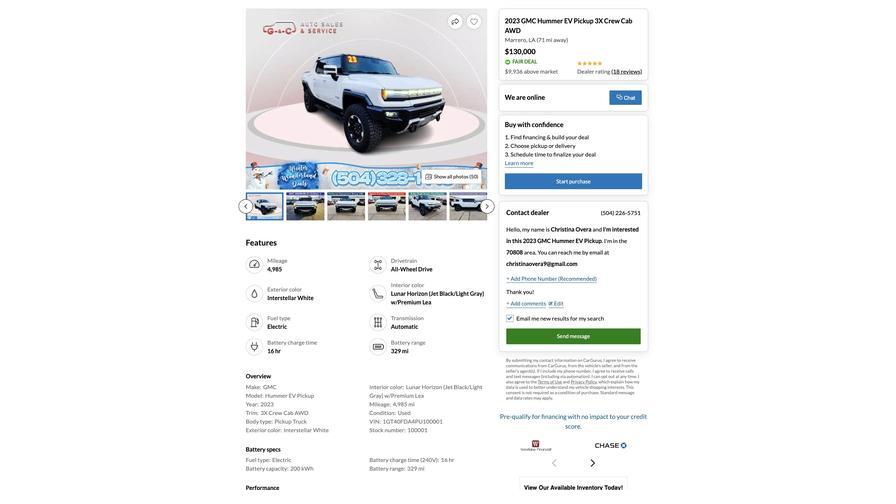 Task type: locate. For each thing, give the bounding box(es) containing it.
choose
[[511, 142, 530, 149]]

is left used
[[515, 385, 518, 390]]

in right the .
[[613, 238, 618, 244]]

interior color image
[[372, 288, 384, 300]]

0 horizontal spatial color
[[289, 286, 302, 293]]

seller,
[[602, 363, 613, 369]]

tab list
[[239, 192, 495, 221]]

0 vertical spatial exterior
[[267, 286, 288, 293]]

agree right also
[[514, 379, 525, 385]]

with
[[518, 121, 531, 128], [568, 413, 580, 421]]

impact
[[590, 413, 609, 421]]

1 horizontal spatial 2023
[[505, 17, 520, 25]]

0 horizontal spatial 3x
[[261, 410, 268, 416]]

from up (including
[[538, 363, 547, 369]]

or
[[549, 142, 554, 149]]

2 horizontal spatial ev
[[576, 238, 583, 244]]

0 horizontal spatial agree
[[514, 379, 525, 385]]

name
[[531, 226, 545, 233]]

2 vertical spatial your
[[617, 413, 630, 421]]

electric inside fuel type: electric battery capacity: 200 kwh
[[272, 457, 291, 464]]

exterior down 'body' at the bottom of page
[[246, 427, 267, 434]]

hummer down christina
[[552, 238, 575, 244]]

1 vertical spatial type:
[[258, 457, 270, 464]]

hr right (240v):
[[449, 457, 454, 464]]

0 vertical spatial hummer
[[538, 17, 563, 25]]

plus image
[[507, 302, 509, 306]]

0 vertical spatial add
[[511, 276, 521, 282]]

battery left specs
[[246, 446, 266, 453]]

interior down all-
[[391, 282, 410, 289]]

1 horizontal spatial at
[[616, 374, 619, 379]]

to right used
[[529, 385, 533, 390]]

with inside the "pre-qualify for financing with no impact to your credit score."
[[568, 413, 580, 421]]

lea inside lunar horizon (jet black/light gray) w/premium lea
[[415, 392, 424, 399]]

fuel
[[267, 315, 278, 322], [246, 457, 257, 464]]

2023 inside make: gmc model: hummer ev pickup year: 2023 trim: 3x crew cab awd body type: pickup truck exterior color: interstellar white
[[261, 401, 274, 408]]

electric inside fuel type electric
[[267, 324, 287, 330]]

hr right battery charge time icon
[[275, 348, 281, 355]]

4,985 inside mileage 4,985
[[267, 266, 282, 273]]

1 vertical spatial 4,985
[[393, 401, 407, 408]]

4,985 inside mileage: 4,985 mi condition: used vin: 1gt40fda4pu100001 stock number: 100001
[[393, 401, 407, 408]]

show
[[434, 174, 446, 180]]

3x inside 2023 gmc hummer ev pickup 3x crew cab awd marrero, la (71 mi away)
[[595, 17, 603, 25]]

,
[[597, 379, 598, 385]]

0 vertical spatial (jet
[[429, 291, 438, 297]]

crew
[[604, 17, 620, 25], [269, 410, 282, 416]]

financing
[[523, 134, 546, 141], [542, 413, 567, 421]]

and right seller,
[[614, 363, 621, 369]]

my left phone
[[557, 369, 563, 374]]

view vehicle photo 6 image
[[450, 192, 487, 221]]

1 horizontal spatial color
[[412, 282, 424, 289]]

hummer for 3x
[[538, 17, 563, 25]]

time.
[[628, 374, 637, 379]]

i'm right the .
[[604, 238, 612, 244]]

color for exterior color
[[289, 286, 302, 293]]

crew inside make: gmc model: hummer ev pickup year: 2023 trim: 3x crew cab awd body type: pickup truck exterior color: interstellar white
[[269, 410, 282, 416]]

w/premium inside interior color lunar horizon (jet black/light gray) w/premium lea
[[391, 299, 421, 306]]

ev down overa
[[576, 238, 583, 244]]

color inside interior color lunar horizon (jet black/light gray) w/premium lea
[[412, 282, 424, 289]]

16 right (240v):
[[441, 457, 448, 464]]

1 vertical spatial awd
[[295, 410, 309, 416]]

cargurus, right on on the right bottom of the page
[[583, 358, 603, 363]]

1 horizontal spatial cargurus,
[[583, 358, 603, 363]]

1 vertical spatial horizon
[[422, 384, 442, 391]]

1 vertical spatial (jet
[[443, 384, 453, 391]]

message down how
[[618, 390, 635, 396]]

terms of use and privacy policy
[[538, 379, 597, 385]]

0 horizontal spatial color:
[[268, 427, 282, 434]]

battery
[[267, 339, 287, 346], [391, 339, 410, 346], [246, 446, 266, 453], [369, 457, 389, 464], [246, 465, 265, 472], [369, 465, 389, 472]]

charge inside battery charge time (240v): 16 hr battery range: 329 mi
[[390, 457, 407, 464]]

1 vertical spatial can
[[594, 374, 600, 379]]

used
[[398, 410, 411, 416]]

1 vertical spatial message
[[618, 390, 635, 396]]

area.
[[524, 249, 537, 256]]

1 vertical spatial crew
[[269, 410, 282, 416]]

chat button
[[610, 90, 642, 105]]

white inside exterior color interstellar white
[[298, 295, 314, 302]]

awd up 'truck'
[[295, 410, 309, 416]]

pickup inside 2023 gmc hummer ev pickup 3x crew cab awd marrero, la (71 mi away)
[[574, 17, 594, 25]]

hummer right model:
[[265, 392, 288, 399]]

1 vertical spatial 2023
[[523, 238, 536, 244]]

black/light inside interior color lunar horizon (jet black/light gray) w/premium lea
[[440, 291, 469, 297]]

fuel left type
[[267, 315, 278, 322]]

to inside ', which explain how my data is used to better understand my vehicle shopping interests. this consent is not required as a condition of purchase. standard message and data rates may apply.'
[[529, 385, 533, 390]]

me left new
[[532, 315, 539, 322]]

i left , on the bottom
[[592, 374, 593, 379]]

receive
[[622, 358, 636, 363], [611, 369, 625, 374]]

at right out
[[616, 374, 619, 379]]

pre-qualify for financing with no impact to your credit score.
[[500, 413, 647, 431]]

0 vertical spatial i'm
[[603, 226, 611, 233]]

you!
[[523, 289, 535, 295]]

type: down battery specs
[[258, 457, 270, 464]]

0 horizontal spatial crew
[[269, 410, 282, 416]]

1 vertical spatial receive
[[611, 369, 625, 374]]

cargurus, up via
[[548, 363, 567, 369]]

fuel for fuel type electric
[[267, 315, 278, 322]]

deal
[[524, 59, 537, 65]]

add right plus icon on the right of the page
[[511, 276, 521, 282]]

battery left range:
[[369, 465, 389, 472]]

1 horizontal spatial exterior
[[267, 286, 288, 293]]

4,985 for mileage:
[[393, 401, 407, 408]]

delivery
[[555, 142, 576, 149]]

2 vertical spatial ev
[[289, 392, 296, 399]]

mi down automatic
[[402, 348, 409, 355]]

3 from from the left
[[621, 363, 631, 369]]

electric up the capacity:
[[272, 457, 291, 464]]

1 horizontal spatial agree
[[595, 369, 605, 374]]

2023 up area.
[[523, 238, 536, 244]]

financing inside "find financing & build your deal choose pickup or delivery schedule time to finalize your deal learn more"
[[523, 134, 546, 141]]

awd up "marrero,"
[[505, 26, 521, 34]]

any
[[620, 374, 627, 379]]

1 vertical spatial gray)
[[369, 392, 383, 399]]

more
[[520, 160, 534, 166]]

in
[[506, 238, 511, 244], [613, 238, 618, 244]]

exterior inside exterior color interstellar white
[[267, 286, 288, 293]]

add for add phone number (recommended)
[[511, 276, 521, 282]]

my left contact
[[533, 358, 539, 363]]

ev for .
[[576, 238, 583, 244]]

learn
[[505, 160, 519, 166]]

color:
[[390, 384, 404, 391], [268, 427, 282, 434]]

2 horizontal spatial time
[[535, 151, 546, 158]]

submitting
[[512, 358, 532, 363]]

gmc for the
[[538, 238, 551, 244]]

your down delivery
[[573, 151, 584, 158]]

agree up , on the bottom
[[595, 369, 605, 374]]

hello,
[[506, 226, 521, 233]]

0 horizontal spatial 4,985
[[267, 266, 282, 273]]

, which explain how my data is used to better understand my vehicle shopping interests. this consent is not required as a condition of purchase. standard message and data rates may apply.
[[506, 379, 640, 401]]

this
[[626, 385, 634, 390]]

0 horizontal spatial message
[[570, 333, 590, 340]]

of inside ', which explain how my data is used to better understand my vehicle shopping interests. this consent is not required as a condition of purchase. standard message and data rates may apply.'
[[577, 390, 580, 396]]

may
[[534, 396, 541, 401]]

email
[[517, 315, 530, 322]]

0 horizontal spatial awd
[[295, 410, 309, 416]]

is right name
[[546, 226, 550, 233]]

add right plus image
[[511, 301, 521, 307]]

all
[[447, 174, 452, 180]]

gmc inside make: gmc model: hummer ev pickup year: 2023 trim: 3x crew cab awd body type: pickup truck exterior color: interstellar white
[[263, 384, 277, 391]]

in left this
[[506, 238, 511, 244]]

2023 up "marrero,"
[[505, 17, 520, 25]]

1 horizontal spatial fuel
[[267, 315, 278, 322]]

1 vertical spatial agree
[[595, 369, 605, 374]]

interstellar inside exterior color interstellar white
[[267, 295, 296, 302]]

overview
[[246, 373, 271, 380]]

view vehicle photo 4 image
[[368, 192, 406, 221]]

deal right finalize
[[585, 151, 596, 158]]

can inside by submitting my contact information on cargurus, i agree to receive communications from cargurus, from the vehicle's seller, and from the seller's agent(s). if i include my phone number, i agree to receive calls and text messages (including via automation). i can opt out at any time. i also agree to the
[[594, 374, 600, 379]]

battery down battery specs
[[246, 465, 265, 472]]

interstellar inside make: gmc model: hummer ev pickup year: 2023 trim: 3x crew cab awd body type: pickup truck exterior color: interstellar white
[[284, 427, 312, 434]]

4,985 up used in the left bottom of the page
[[393, 401, 407, 408]]

charge inside battery charge time 16 hr
[[288, 339, 305, 346]]

1 vertical spatial electric
[[272, 457, 291, 464]]

1 vertical spatial interstellar
[[284, 427, 312, 434]]

color down drive
[[412, 282, 424, 289]]

rates
[[523, 396, 533, 401]]

drivetrain
[[391, 258, 417, 264]]

buy with confidence
[[505, 121, 564, 128]]

gmc up you
[[538, 238, 551, 244]]

drive
[[418, 266, 433, 273]]

battery down automatic
[[391, 339, 410, 346]]

4,985 down mileage
[[267, 266, 282, 273]]

interests.
[[608, 385, 625, 390]]

0 vertical spatial 16
[[267, 348, 274, 355]]

interested
[[612, 226, 639, 233]]

your left credit
[[617, 413, 630, 421]]

from
[[538, 363, 547, 369], [568, 363, 577, 369], [621, 363, 631, 369]]

battery charge time image
[[249, 342, 260, 353]]

0 vertical spatial 4,985
[[267, 266, 282, 273]]

1 horizontal spatial gmc
[[521, 17, 536, 25]]

message inside ', which explain how my data is used to better understand my vehicle shopping interests. this consent is not required as a condition of purchase. standard message and data rates may apply.'
[[618, 390, 635, 396]]

0 vertical spatial awd
[[505, 26, 521, 34]]

horizon inside interior color lunar horizon (jet black/light gray) w/premium lea
[[407, 291, 428, 297]]

0 vertical spatial 3x
[[595, 17, 603, 25]]

0 vertical spatial w/premium
[[391, 299, 421, 306]]

type:
[[260, 418, 273, 425], [258, 457, 270, 464]]

exterior color image
[[249, 288, 260, 300]]

2 add from the top
[[511, 301, 521, 307]]

2023 inside 2023 gmc hummer ev pickup 3x crew cab awd marrero, la (71 mi away)
[[505, 17, 520, 25]]

are
[[516, 93, 526, 101]]

interstellar
[[267, 295, 296, 302], [284, 427, 312, 434]]

0 vertical spatial gray)
[[470, 291, 484, 297]]

1 vertical spatial hummer
[[552, 238, 575, 244]]

purchase
[[569, 178, 591, 185]]

lea up mileage: 4,985 mi condition: used vin: 1gt40fda4pu100001 stock number: 100001
[[415, 392, 424, 399]]

0 vertical spatial color:
[[390, 384, 404, 391]]

(jet
[[429, 291, 438, 297], [443, 384, 453, 391]]

agree up out
[[606, 358, 616, 363]]

financing down apply.
[[542, 413, 567, 421]]

0 vertical spatial fuel
[[267, 315, 278, 322]]

1 add from the top
[[511, 276, 521, 282]]

0 vertical spatial 2023
[[505, 17, 520, 25]]

0 horizontal spatial (jet
[[429, 291, 438, 297]]

1 horizontal spatial cab
[[621, 17, 633, 25]]

my left 'vehicle'
[[569, 385, 575, 390]]

mi inside battery charge time (240v): 16 hr battery range: 329 mi
[[418, 465, 425, 472]]

interstellar up type
[[267, 295, 296, 302]]

2 in from the left
[[613, 238, 618, 244]]

mi inside 2023 gmc hummer ev pickup 3x crew cab awd marrero, la (71 mi away)
[[546, 36, 552, 43]]

1 horizontal spatial message
[[618, 390, 635, 396]]

the down the interested
[[619, 238, 627, 244]]

0 vertical spatial horizon
[[407, 291, 428, 297]]

i'm interested in this
[[506, 226, 639, 244]]

data down text
[[506, 385, 514, 390]]

add inside "add phone number (recommended)" button
[[511, 276, 521, 282]]

battery inside battery charge time 16 hr
[[267, 339, 287, 346]]

and down also
[[506, 396, 513, 401]]

better
[[534, 385, 546, 390]]

time inside battery charge time 16 hr
[[306, 339, 317, 346]]

0 horizontal spatial 329
[[391, 348, 401, 355]]

from left on on the right bottom of the page
[[568, 363, 577, 369]]

time for battery charge time (240v): 16 hr battery range: 329 mi
[[408, 457, 419, 464]]

lea inside interior color lunar horizon (jet black/light gray) w/premium lea
[[422, 299, 431, 306]]

1 horizontal spatial (jet
[[443, 384, 453, 391]]

1 vertical spatial color:
[[268, 427, 282, 434]]

message inside button
[[570, 333, 590, 340]]

1 horizontal spatial in
[[613, 238, 618, 244]]

2 vertical spatial gmc
[[263, 384, 277, 391]]

interior for interior color:
[[369, 384, 389, 391]]

329 right range:
[[407, 465, 417, 472]]

awd
[[505, 26, 521, 34], [295, 410, 309, 416]]

(jet inside interior color lunar horizon (jet black/light gray) w/premium lea
[[429, 291, 438, 297]]

color inside exterior color interstellar white
[[289, 286, 302, 293]]

0 vertical spatial lunar
[[391, 291, 406, 297]]

information
[[555, 358, 577, 363]]

interior inside interior color lunar horizon (jet black/light gray) w/premium lea
[[391, 282, 410, 289]]

hummer inside make: gmc model: hummer ev pickup year: 2023 trim: 3x crew cab awd body type: pickup truck exterior color: interstellar white
[[265, 392, 288, 399]]

4,985 for mileage
[[267, 266, 282, 273]]

1 horizontal spatial with
[[568, 413, 580, 421]]

hummer inside 2023 gmc hummer ev pickup 3x crew cab awd marrero, la (71 mi away)
[[538, 17, 563, 25]]

of left use at right bottom
[[550, 379, 554, 385]]

crew inside 2023 gmc hummer ev pickup 3x crew cab awd marrero, la (71 mi away)
[[604, 17, 620, 25]]

(recommended)
[[558, 276, 597, 282]]

2023 gmc hummer ev pickup 3x crew cab awd marrero, la (71 mi away)
[[505, 17, 633, 43]]

i right the vehicle's
[[604, 358, 605, 363]]

0 horizontal spatial hr
[[275, 348, 281, 355]]

329 inside battery charge time (240v): 16 hr battery range: 329 mi
[[407, 465, 417, 472]]

at right email
[[604, 249, 609, 256]]

0 vertical spatial data
[[506, 385, 514, 390]]

0 horizontal spatial of
[[550, 379, 554, 385]]

1 vertical spatial financing
[[542, 413, 567, 421]]

rating
[[596, 68, 610, 75]]

0 vertical spatial lea
[[422, 299, 431, 306]]

cab inside 2023 gmc hummer ev pickup 3x crew cab awd marrero, la (71 mi away)
[[621, 17, 633, 25]]

with up score.
[[568, 413, 580, 421]]

0 horizontal spatial with
[[518, 121, 531, 128]]

with right buy
[[518, 121, 531, 128]]

at
[[604, 249, 609, 256], [616, 374, 619, 379]]

next page image
[[486, 204, 489, 210]]

2023 right year:
[[261, 401, 274, 408]]

i'm down (504)
[[603, 226, 611, 233]]

battery range image
[[372, 342, 384, 353]]

at inside by submitting my contact information on cargurus, i agree to receive communications from cargurus, from the vehicle's seller, and from the seller's agent(s). if i include my phone number, i agree to receive calls and text messages (including via automation). i can opt out at any time. i also agree to the
[[616, 374, 619, 379]]

1 horizontal spatial 4,985
[[393, 401, 407, 408]]

1 vertical spatial 16
[[441, 457, 448, 464]]

battery inside battery range 329 mi
[[391, 339, 410, 346]]

0 vertical spatial interstellar
[[267, 295, 296, 302]]

terms of use link
[[538, 379, 562, 385]]

my
[[522, 226, 530, 233], [579, 315, 586, 322], [533, 358, 539, 363], [557, 369, 563, 374], [634, 379, 640, 385], [569, 385, 575, 390]]

3x
[[595, 17, 603, 25], [261, 410, 268, 416]]

0 horizontal spatial for
[[532, 413, 540, 421]]

lunar inside interior color lunar horizon (jet black/light gray) w/premium lea
[[391, 291, 406, 297]]

and right use at right bottom
[[563, 379, 570, 385]]

policy
[[586, 379, 597, 385]]

0 vertical spatial message
[[570, 333, 590, 340]]

financing up pickup
[[523, 134, 546, 141]]

mi down (240v):
[[418, 465, 425, 472]]

receive up calls
[[622, 358, 636, 363]]

fuel type electric
[[267, 315, 291, 330]]

financing inside the "pre-qualify for financing with no impact to your credit score."
[[542, 413, 567, 421]]

type: inside fuel type: electric battery capacity: 200 kwh
[[258, 457, 270, 464]]

battery for battery charge time 16 hr
[[267, 339, 287, 346]]

i'm
[[603, 226, 611, 233], [604, 238, 612, 244]]

hr inside battery charge time (240v): 16 hr battery range: 329 mi
[[449, 457, 454, 464]]

lea up transmission
[[422, 299, 431, 306]]

add inside add comments button
[[511, 301, 521, 307]]

(504)
[[601, 210, 614, 216]]

w/premium down "interior color:"
[[385, 392, 414, 399]]

1 horizontal spatial 3x
[[595, 17, 603, 25]]

of down privacy
[[577, 390, 580, 396]]

and
[[593, 226, 602, 233], [614, 363, 621, 369], [506, 374, 513, 379], [563, 379, 570, 385], [506, 396, 513, 401]]

w/premium up transmission
[[391, 299, 421, 306]]

1 in from the left
[[506, 238, 511, 244]]

0 vertical spatial receive
[[622, 358, 636, 363]]

ev up 'truck'
[[289, 392, 296, 399]]

also
[[506, 379, 514, 385]]

1 vertical spatial white
[[313, 427, 329, 434]]

0 horizontal spatial exterior
[[246, 427, 267, 434]]

gmc inside 2023 gmc hummer ev pickup 3x crew cab awd marrero, la (71 mi away)
[[521, 17, 536, 25]]

by submitting my contact information on cargurus, i agree to receive communications from cargurus, from the vehicle's seller, and from the seller's agent(s). if i include my phone number, i agree to receive calls and text messages (including via automation). i can opt out at any time. i also agree to the
[[506, 358, 639, 385]]

1 horizontal spatial is
[[522, 390, 525, 396]]

hummer up (71
[[538, 17, 563, 25]]

0 vertical spatial cab
[[621, 17, 633, 25]]

1 vertical spatial with
[[568, 413, 580, 421]]

1 horizontal spatial can
[[594, 374, 600, 379]]

add phone number (recommended)
[[511, 276, 597, 282]]

fuel inside fuel type: electric battery capacity: 200 kwh
[[246, 457, 257, 464]]

pickup
[[531, 142, 548, 149]]

2 horizontal spatial agree
[[606, 358, 616, 363]]

charge down fuel type electric
[[288, 339, 305, 346]]

data left rates
[[514, 396, 522, 401]]

for right results
[[570, 315, 578, 322]]

0 vertical spatial can
[[548, 249, 557, 256]]

0 horizontal spatial at
[[604, 249, 609, 256]]

from up any
[[621, 363, 631, 369]]

add for add comments
[[511, 301, 521, 307]]

1 horizontal spatial for
[[570, 315, 578, 322]]

message right send
[[570, 333, 590, 340]]

fuel inside fuel type electric
[[267, 315, 278, 322]]

1 vertical spatial exterior
[[246, 427, 267, 434]]

0 vertical spatial hr
[[275, 348, 281, 355]]

we are online
[[505, 93, 545, 101]]

lea
[[422, 299, 431, 306], [415, 392, 424, 399]]

1 vertical spatial gmc
[[538, 238, 551, 244]]

fuel down battery specs
[[246, 457, 257, 464]]

1 vertical spatial cab
[[283, 410, 294, 416]]

charge up range:
[[390, 457, 407, 464]]

to right impact
[[610, 413, 616, 421]]

lunar inside lunar horizon (jet black/light gray) w/premium lea
[[406, 384, 421, 391]]

type: right 'body' at the bottom of page
[[260, 418, 273, 425]]

color up type
[[289, 286, 302, 293]]

(jet inside lunar horizon (jet black/light gray) w/premium lea
[[443, 384, 453, 391]]

0 vertical spatial black/light
[[440, 291, 469, 297]]

2 vertical spatial time
[[408, 457, 419, 464]]

credit
[[631, 413, 647, 421]]

i'm inside i'm interested in this
[[603, 226, 611, 233]]

of
[[550, 379, 554, 385], [577, 390, 580, 396]]

lunar right interior color icon
[[391, 291, 406, 297]]

specs
[[267, 446, 281, 453]]

ev inside 2023 gmc hummer ev pickup 3x crew cab awd marrero, la (71 mi away)
[[564, 17, 573, 25]]

interstellar down 'truck'
[[284, 427, 312, 434]]

0 vertical spatial charge
[[288, 339, 305, 346]]

interior up mileage:
[[369, 384, 389, 391]]

exterior right 'exterior color' icon
[[267, 286, 288, 293]]

color: up mileage:
[[390, 384, 404, 391]]

as
[[550, 390, 554, 396]]

thank
[[506, 289, 522, 295]]

0 vertical spatial at
[[604, 249, 609, 256]]

2023 for the
[[523, 238, 536, 244]]

you
[[538, 249, 547, 256]]

chevron right image
[[591, 459, 595, 468]]

your up delivery
[[566, 134, 577, 141]]

send
[[557, 333, 569, 340]]

for right qualify
[[532, 413, 540, 421]]

electric for type:
[[272, 457, 291, 464]]

0 horizontal spatial me
[[532, 315, 539, 322]]

chat image
[[617, 95, 623, 100]]

time inside battery charge time (240v): 16 hr battery range: 329 mi
[[408, 457, 419, 464]]

1 vertical spatial lea
[[415, 392, 424, 399]]

battery inside fuel type: electric battery capacity: 200 kwh
[[246, 465, 265, 472]]

0 horizontal spatial ev
[[289, 392, 296, 399]]

awd inside make: gmc model: hummer ev pickup year: 2023 trim: 3x crew cab awd body type: pickup truck exterior color: interstellar white
[[295, 410, 309, 416]]



Task type: vqa. For each thing, say whether or not it's contained in the screenshot.


Task type: describe. For each thing, give the bounding box(es) containing it.
send message
[[557, 333, 590, 340]]

opt
[[601, 374, 608, 379]]

1 vertical spatial data
[[514, 396, 522, 401]]

(18 reviews) button
[[611, 67, 642, 76]]

interior for interior color lunar horizon (jet black/light gray) w/premium lea
[[391, 282, 410, 289]]

black/light inside lunar horizon (jet black/light gray) w/premium lea
[[454, 384, 483, 391]]

model:
[[246, 392, 263, 399]]

the up automation).
[[578, 363, 584, 369]]

mileage image
[[249, 260, 260, 271]]

my right how
[[634, 379, 640, 385]]

2 vertical spatial agree
[[514, 379, 525, 385]]

marrero,
[[505, 36, 528, 43]]

time for battery charge time 16 hr
[[306, 339, 317, 346]]

200
[[290, 465, 300, 472]]

(504) 226-5751
[[601, 210, 641, 216]]

to right seller,
[[617, 358, 621, 363]]

for inside the "pre-qualify for financing with no impact to your credit score."
[[532, 413, 540, 421]]

to up which
[[606, 369, 610, 374]]

pre-
[[500, 413, 512, 421]]

the left terms
[[531, 379, 537, 385]]

w/premium inside lunar horizon (jet black/light gray) w/premium lea
[[385, 392, 414, 399]]

1 from from the left
[[538, 363, 547, 369]]

and up the .
[[593, 226, 602, 233]]

&
[[547, 134, 551, 141]]

show all photos (50)
[[434, 174, 478, 180]]

0 horizontal spatial is
[[515, 385, 518, 390]]

2 horizontal spatial is
[[546, 226, 550, 233]]

5751
[[628, 210, 641, 216]]

cab inside make: gmc model: hummer ev pickup year: 2023 trim: 3x crew cab awd body type: pickup truck exterior color: interstellar white
[[283, 410, 294, 416]]

agent(s).
[[520, 369, 536, 374]]

include
[[543, 369, 556, 374]]

view vehicle photo 1 image
[[246, 192, 284, 221]]

0 vertical spatial me
[[574, 249, 581, 256]]

contact
[[506, 209, 530, 217]]

329 inside battery range 329 mi
[[391, 348, 401, 355]]

2 from from the left
[[568, 363, 577, 369]]

hr inside battery charge time 16 hr
[[275, 348, 281, 355]]

0 vertical spatial for
[[570, 315, 578, 322]]

to down agent(s).
[[526, 379, 530, 385]]

drivetrain image
[[372, 260, 384, 271]]

start
[[556, 178, 568, 185]]

if
[[537, 369, 540, 374]]

70808 area. you can reach me by email at
[[506, 249, 609, 256]]

0 vertical spatial your
[[566, 134, 577, 141]]

0 vertical spatial agree
[[606, 358, 616, 363]]

build
[[552, 134, 565, 141]]

apply.
[[542, 396, 553, 401]]

gmc for trim:
[[263, 384, 277, 391]]

i right time.
[[638, 374, 639, 379]]

understand
[[546, 385, 568, 390]]

1 vertical spatial your
[[573, 151, 584, 158]]

stock
[[369, 427, 384, 434]]

1 vertical spatial i'm
[[604, 238, 612, 244]]

vehicle
[[575, 385, 589, 390]]

battery charge time 16 hr
[[267, 339, 317, 355]]

mi inside battery range 329 mi
[[402, 348, 409, 355]]

$130,000
[[505, 47, 536, 56]]

chat
[[624, 95, 635, 101]]

standard
[[600, 390, 618, 396]]

gray) inside interior color lunar horizon (jet black/light gray) w/premium lea
[[470, 291, 484, 297]]

view vehicle photo 5 image
[[409, 192, 447, 221]]

charge for (240v):
[[390, 457, 407, 464]]

0 horizontal spatial can
[[548, 249, 557, 256]]

i right number,
[[593, 369, 594, 374]]

score.
[[565, 423, 582, 431]]

to inside "find financing & build your deal choose pickup or delivery schedule time to finalize your deal learn more"
[[547, 151, 552, 158]]

edit image
[[549, 302, 553, 306]]

number
[[538, 276, 557, 282]]

3x inside make: gmc model: hummer ev pickup year: 2023 trim: 3x crew cab awd body type: pickup truck exterior color: interstellar white
[[261, 410, 268, 416]]

my left search
[[579, 315, 586, 322]]

automatic
[[391, 324, 418, 330]]

no
[[581, 413, 589, 421]]

number,
[[576, 369, 592, 374]]

by
[[582, 249, 588, 256]]

consent
[[506, 390, 521, 396]]

gmc for awd
[[521, 17, 536, 25]]

truck
[[293, 418, 307, 425]]

explain
[[611, 379, 624, 385]]

fuel type image
[[249, 317, 260, 329]]

required
[[533, 390, 549, 396]]

exterior color interstellar white
[[267, 286, 314, 302]]

226-
[[616, 210, 628, 216]]

capacity:
[[266, 465, 289, 472]]

white inside make: gmc model: hummer ev pickup year: 2023 trim: 3x crew cab awd body type: pickup truck exterior color: interstellar white
[[313, 427, 329, 434]]

qualify
[[512, 413, 531, 421]]

battery for battery charge time (240v): 16 hr battery range: 329 mi
[[369, 457, 389, 464]]

awd inside 2023 gmc hummer ev pickup 3x crew cab awd marrero, la (71 mi away)
[[505, 26, 521, 34]]

send message button
[[506, 329, 641, 345]]

electric for type
[[267, 324, 287, 330]]

1 vertical spatial deal
[[585, 151, 596, 158]]

and inside ', which explain how my data is used to better understand my vehicle shopping interests. this consent is not required as a condition of purchase. standard message and data rates may apply.'
[[506, 396, 513, 401]]

plus image
[[507, 277, 509, 281]]

contact dealer
[[506, 209, 549, 217]]

phone
[[564, 369, 576, 374]]

share image
[[452, 18, 459, 25]]

add comments
[[511, 301, 546, 307]]

reach
[[558, 249, 572, 256]]

messages
[[522, 374, 540, 379]]

shopping
[[590, 385, 607, 390]]

transmission image
[[372, 317, 384, 329]]

wheel
[[400, 266, 417, 273]]

my left name
[[522, 226, 530, 233]]

condition:
[[369, 410, 396, 416]]

time inside "find financing & build your deal choose pickup or delivery schedule time to finalize your deal learn more"
[[535, 151, 546, 158]]

via
[[560, 374, 566, 379]]

dealer rating (18 reviews)
[[577, 68, 642, 75]]

(71
[[537, 36, 545, 43]]

0 horizontal spatial cargurus,
[[548, 363, 567, 369]]

(including
[[541, 374, 560, 379]]

number:
[[385, 427, 406, 434]]

year:
[[246, 401, 259, 408]]

battery charge time (240v): 16 hr battery range: 329 mi
[[369, 457, 454, 472]]

battery for battery range 329 mi
[[391, 339, 410, 346]]

1 vertical spatial me
[[532, 315, 539, 322]]

above
[[524, 68, 539, 75]]

type: inside make: gmc model: hummer ev pickup year: 2023 trim: 3x crew cab awd body type: pickup truck exterior color: interstellar white
[[260, 418, 273, 425]]

to inside the "pre-qualify for financing with no impact to your credit score."
[[610, 413, 616, 421]]

away)
[[553, 36, 568, 43]]

hummer for .
[[552, 238, 575, 244]]

16 inside battery charge time 16 hr
[[267, 348, 274, 355]]

range
[[411, 339, 426, 346]]

make:
[[246, 384, 261, 391]]

vehicle's
[[585, 363, 601, 369]]

new
[[540, 315, 551, 322]]

add phone number (recommended) button
[[506, 275, 597, 284]]

color: inside make: gmc model: hummer ev pickup year: 2023 trim: 3x crew cab awd body type: pickup truck exterior color: interstellar white
[[268, 427, 282, 434]]

dealer
[[531, 209, 549, 217]]

your inside the "pre-qualify for financing with no impact to your credit score."
[[617, 413, 630, 421]]

color for interior color
[[412, 282, 424, 289]]

charge for 16
[[288, 339, 305, 346]]

fuel for fuel type: electric battery capacity: 200 kwh
[[246, 457, 257, 464]]

thank you!
[[506, 289, 535, 295]]

view vehicle photo 2 image
[[287, 192, 324, 221]]

drivetrain all-wheel drive
[[391, 258, 433, 273]]

ev inside make: gmc model: hummer ev pickup year: 2023 trim: 3x crew cab awd body type: pickup truck exterior color: interstellar white
[[289, 392, 296, 399]]

interior color lunar horizon (jet black/light gray) w/premium lea
[[391, 282, 484, 306]]

1 horizontal spatial color:
[[390, 384, 404, 391]]

ev for 3x
[[564, 17, 573, 25]]

photos
[[453, 174, 469, 180]]

how
[[625, 379, 633, 385]]

purchase.
[[581, 390, 599, 396]]

horizon inside lunar horizon (jet black/light gray) w/premium lea
[[422, 384, 442, 391]]

learn more link
[[505, 159, 534, 168]]

on
[[578, 358, 583, 363]]

i right if
[[541, 369, 542, 374]]

interior color:
[[369, 384, 404, 391]]

not
[[526, 390, 532, 396]]

mi inside mileage: 4,985 mi condition: used vin: 1gt40fda4pu100001 stock number: 100001
[[409, 401, 415, 408]]

exterior inside make: gmc model: hummer ev pickup year: 2023 trim: 3x crew cab awd body type: pickup truck exterior color: interstellar white
[[246, 427, 267, 434]]

christina
[[551, 226, 575, 233]]

0 vertical spatial with
[[518, 121, 531, 128]]

prev page image
[[244, 204, 247, 210]]

mileage
[[267, 258, 288, 264]]

2023 for awd
[[505, 17, 520, 25]]

vehicle full photo image
[[246, 8, 487, 190]]

which
[[599, 379, 610, 385]]

privacy
[[571, 379, 585, 385]]

16 inside battery charge time (240v): 16 hr battery range: 329 mi
[[441, 457, 448, 464]]

chevron left image
[[552, 459, 556, 468]]

and left text
[[506, 374, 513, 379]]

the up time.
[[631, 363, 638, 369]]

battery for battery specs
[[246, 446, 266, 453]]

battery range 329 mi
[[391, 339, 426, 355]]

edit button
[[548, 299, 564, 309]]

advertisement region
[[520, 477, 628, 491]]

communications
[[506, 363, 537, 369]]

gray) inside lunar horizon (jet black/light gray) w/premium lea
[[369, 392, 383, 399]]

view vehicle photo 3 image
[[327, 192, 365, 221]]

by
[[506, 358, 511, 363]]

confidence
[[532, 121, 564, 128]]

in inside i'm interested in this
[[506, 238, 511, 244]]

0 vertical spatial deal
[[578, 134, 589, 141]]



